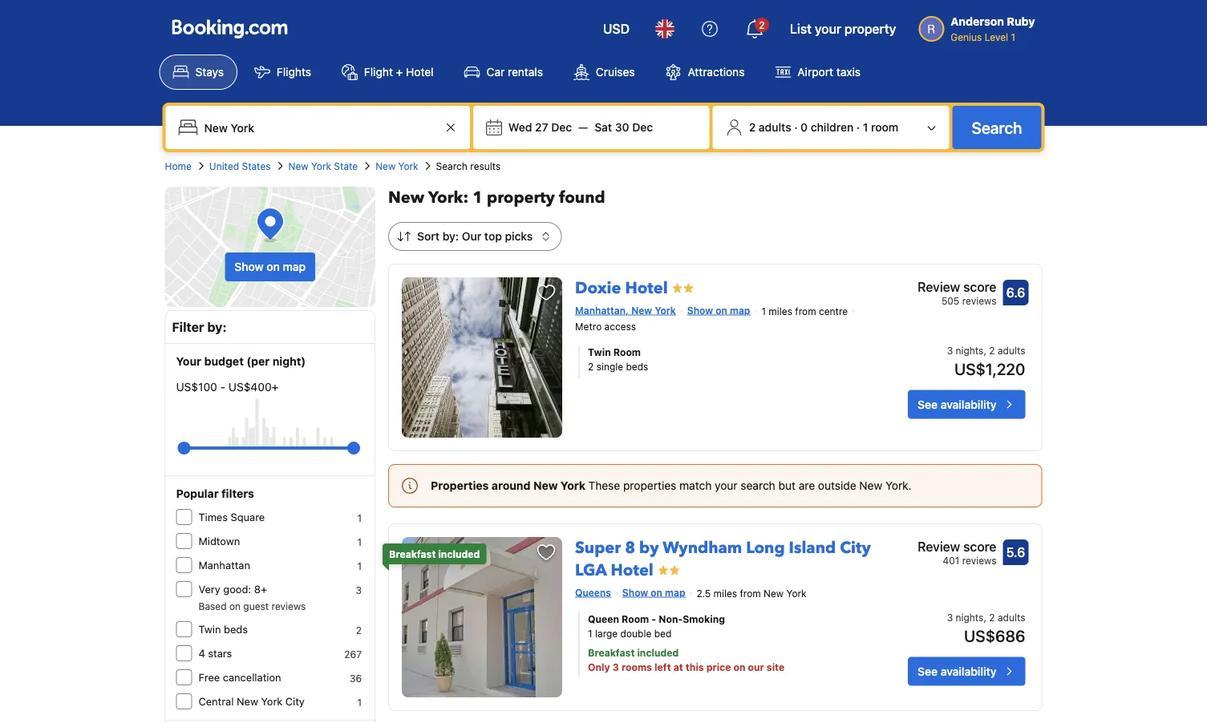 Task type: locate. For each thing, give the bounding box(es) containing it.
level
[[985, 31, 1009, 43]]

3 for 3
[[356, 585, 362, 596]]

0 vertical spatial see
[[918, 398, 938, 411]]

1 vertical spatial show
[[688, 305, 714, 316]]

york left search results
[[399, 161, 419, 172]]

price
[[707, 662, 732, 674]]

505
[[942, 295, 960, 307]]

1 horizontal spatial miles
[[769, 306, 793, 317]]

1 vertical spatial search
[[436, 161, 468, 172]]

miles for 1
[[769, 306, 793, 317]]

0 horizontal spatial your
[[715, 480, 738, 493]]

0 horizontal spatial included
[[439, 549, 480, 560]]

midtown
[[199, 536, 240, 548]]

0 vertical spatial review
[[918, 280, 961, 295]]

attractions
[[688, 65, 745, 79]]

1 horizontal spatial dec
[[633, 121, 653, 134]]

1 horizontal spatial twin
[[588, 347, 611, 359]]

2 review from the top
[[918, 540, 961, 555]]

room inside twin room 2 single beds
[[614, 347, 641, 359]]

show for super
[[623, 588, 649, 599]]

scored 6.6 element
[[1004, 280, 1029, 306]]

budget
[[204, 355, 244, 368]]

adults for doxie hotel
[[998, 346, 1026, 357]]

0 vertical spatial availability
[[941, 398, 997, 411]]

2 left 0
[[749, 121, 756, 134]]

car rentals link
[[451, 55, 557, 90]]

0 horizontal spatial property
[[487, 187, 555, 209]]

beds down 'based on guest reviews'
[[224, 624, 248, 636]]

1 horizontal spatial beds
[[626, 362, 649, 373]]

super 8 by wyndham long island city lga hotel
[[576, 538, 871, 582]]

0 vertical spatial hotel
[[406, 65, 434, 79]]

3 inside 3 nights , 2 adults us$686
[[948, 613, 954, 624]]

reviews right 505
[[963, 295, 997, 307]]

usd
[[603, 21, 630, 37]]

times
[[199, 512, 228, 524]]

score left scored 5.6 element
[[964, 540, 997, 555]]

home
[[165, 161, 192, 172]]

0 horizontal spatial map
[[283, 260, 306, 274]]

, inside 3 nights , 2 adults us$1,220
[[984, 346, 987, 357]]

, up us$686 on the bottom of page
[[984, 613, 987, 624]]

list your property link
[[781, 10, 906, 48]]

twin for twin room 2 single beds
[[588, 347, 611, 359]]

0 vertical spatial nights
[[956, 346, 984, 357]]

0 vertical spatial ,
[[984, 346, 987, 357]]

2 vertical spatial hotel
[[611, 560, 654, 582]]

reviews right 401
[[963, 555, 997, 567]]

york down cancellation
[[261, 696, 283, 708]]

beds right single
[[626, 362, 649, 373]]

new right states at the left
[[289, 161, 309, 172]]

availability down us$1,220
[[941, 398, 997, 411]]

miles inside 1 miles from centre metro access
[[769, 306, 793, 317]]

0 vertical spatial room
[[614, 347, 641, 359]]

see for super 8 by wyndham long island city lga hotel
[[918, 665, 938, 678]]

reviews right guest
[[272, 601, 306, 612]]

1 horizontal spatial by:
[[443, 230, 459, 243]]

1 horizontal spatial -
[[652, 614, 657, 626]]

, inside 3 nights , 2 adults us$686
[[984, 613, 987, 624]]

united states
[[209, 161, 271, 172]]

2 inside twin room 2 single beds
[[588, 362, 594, 373]]

room up double
[[622, 614, 650, 626]]

super 8 by wyndham long island city lga hotel link
[[576, 531, 871, 582]]

see availability link down us$686 on the bottom of page
[[909, 658, 1026, 687]]

by
[[640, 538, 659, 560]]

3 right only
[[613, 662, 620, 674]]

1 availability from the top
[[941, 398, 997, 411]]

1 see availability from the top
[[918, 398, 997, 411]]

1 vertical spatial miles
[[714, 589, 738, 600]]

twin beds
[[199, 624, 248, 636]]

score inside review score 505 reviews
[[964, 280, 997, 295]]

0 vertical spatial show
[[235, 260, 264, 274]]

dec right 27
[[552, 121, 572, 134]]

score left 6.6
[[964, 280, 997, 295]]

3 up 267
[[356, 585, 362, 596]]

hotel down 8
[[611, 560, 654, 582]]

review score element
[[918, 278, 997, 297], [918, 538, 997, 557]]

2 availability from the top
[[941, 665, 997, 678]]

your right the match
[[715, 480, 738, 493]]

stays link
[[159, 55, 238, 90]]

adults inside 3 nights , 2 adults us$1,220
[[998, 346, 1026, 357]]

- left non-
[[652, 614, 657, 626]]

4
[[199, 648, 205, 660]]

site
[[767, 662, 785, 674]]

0 vertical spatial beds
[[626, 362, 649, 373]]

good:
[[223, 584, 251, 596]]

0 horizontal spatial beds
[[224, 624, 248, 636]]

rooms
[[622, 662, 652, 674]]

1 miles from centre metro access
[[576, 306, 848, 333]]

- inside queen room - non-smoking 1 large double bed breakfast included only 3 rooms left at this price on our site
[[652, 614, 657, 626]]

2 vertical spatial adults
[[998, 613, 1026, 624]]

2 vertical spatial map
[[665, 588, 686, 599]]

your account menu anderson ruby genius level 1 element
[[919, 7, 1042, 44]]

2 score from the top
[[964, 540, 997, 555]]

review score element for super 8 by wyndham long island city lga hotel
[[918, 538, 997, 557]]

1
[[1012, 31, 1016, 43], [863, 121, 869, 134], [473, 187, 483, 209], [762, 306, 766, 317], [358, 513, 362, 524], [358, 537, 362, 548], [358, 561, 362, 572], [588, 629, 593, 640], [358, 697, 362, 709]]

0 horizontal spatial miles
[[714, 589, 738, 600]]

nights inside 3 nights , 2 adults us$686
[[956, 613, 984, 624]]

adults up us$1,220
[[998, 346, 1026, 357]]

room inside queen room - non-smoking 1 large double bed breakfast included only 3 rooms left at this price on our site
[[622, 614, 650, 626]]

1 review score element from the top
[[918, 278, 997, 297]]

review
[[918, 280, 961, 295], [918, 540, 961, 555]]

show inside show on map button
[[235, 260, 264, 274]]

show on map
[[235, 260, 306, 274], [688, 305, 751, 316], [623, 588, 686, 599]]

wyndham
[[663, 538, 743, 560]]

new
[[289, 161, 309, 172], [376, 161, 396, 172], [389, 187, 425, 209], [632, 305, 653, 316], [534, 480, 558, 493], [860, 480, 883, 493], [764, 589, 784, 600], [237, 696, 258, 708]]

0
[[801, 121, 808, 134]]

queen room - non-smoking 1 large double bed breakfast included only 3 rooms left at this price on our site
[[588, 614, 785, 674]]

property up picks
[[487, 187, 555, 209]]

· left 0
[[795, 121, 798, 134]]

new right state
[[376, 161, 396, 172]]

1 vertical spatial room
[[622, 614, 650, 626]]

twin inside twin room 2 single beds
[[588, 347, 611, 359]]

miles
[[769, 306, 793, 317], [714, 589, 738, 600]]

properties
[[624, 480, 677, 493]]

breakfast inside queen room - non-smoking 1 large double bed breakfast included only 3 rooms left at this price on our site
[[588, 648, 635, 659]]

map
[[283, 260, 306, 274], [730, 305, 751, 316], [665, 588, 686, 599]]

0 vertical spatial search
[[972, 118, 1023, 137]]

3 down 505
[[948, 346, 954, 357]]

nights up us$686 on the bottom of page
[[956, 613, 984, 624]]

1 vertical spatial see
[[918, 665, 938, 678]]

3 for 3 nights , 2 adults us$1,220
[[948, 346, 954, 357]]

0 vertical spatial miles
[[769, 306, 793, 317]]

1 horizontal spatial your
[[815, 21, 842, 37]]

booking.com image
[[172, 19, 288, 39]]

review for doxie hotel
[[918, 280, 961, 295]]

1 vertical spatial score
[[964, 540, 997, 555]]

adults inside 3 nights , 2 adults us$686
[[998, 613, 1026, 624]]

0 vertical spatial from
[[796, 306, 817, 317]]

queen
[[588, 614, 620, 626]]

2 adults · 0 children · 1 room button
[[720, 112, 944, 143]]

3
[[948, 346, 954, 357], [356, 585, 362, 596], [948, 613, 954, 624], [613, 662, 620, 674]]

cruises link
[[560, 55, 649, 90]]

6.6
[[1007, 285, 1026, 301]]

found
[[559, 187, 606, 209]]

score inside the review score 401 reviews
[[964, 540, 997, 555]]

reviews inside the review score 401 reviews
[[963, 555, 997, 567]]

on
[[267, 260, 280, 274], [716, 305, 728, 316], [651, 588, 663, 599], [229, 601, 241, 612], [734, 662, 746, 674]]

0 vertical spatial review score element
[[918, 278, 997, 297]]

1 horizontal spatial included
[[638, 648, 679, 659]]

search results
[[436, 161, 501, 172]]

property
[[845, 21, 897, 37], [487, 187, 555, 209]]

, for super 8 by wyndham long island city lga hotel
[[984, 613, 987, 624]]

by: right filter
[[207, 320, 227, 335]]

city inside super 8 by wyndham long island city lga hotel
[[840, 538, 871, 560]]

2 horizontal spatial show
[[688, 305, 714, 316]]

2 see from the top
[[918, 665, 938, 678]]

2 , from the top
[[984, 613, 987, 624]]

1 review from the top
[[918, 280, 961, 295]]

1 vertical spatial see availability link
[[909, 658, 1026, 687]]

1 horizontal spatial ·
[[857, 121, 861, 134]]

miles right 2.5
[[714, 589, 738, 600]]

list your property
[[791, 21, 897, 37]]

2 horizontal spatial map
[[730, 305, 751, 316]]

0 vertical spatial your
[[815, 21, 842, 37]]

from up queen room - non-smoking link
[[740, 589, 761, 600]]

anderson ruby genius level 1
[[951, 15, 1036, 43]]

miles left centre
[[769, 306, 793, 317]]

beds
[[626, 362, 649, 373], [224, 624, 248, 636]]

york down doxie hotel in the top of the page
[[655, 305, 676, 316]]

map for doxie
[[730, 305, 751, 316]]

twin up single
[[588, 347, 611, 359]]

3 down 401
[[948, 613, 954, 624]]

2.5
[[697, 589, 711, 600]]

0 vertical spatial included
[[439, 549, 480, 560]]

1 horizontal spatial map
[[665, 588, 686, 599]]

1 vertical spatial adults
[[998, 346, 1026, 357]]

1 , from the top
[[984, 346, 987, 357]]

review up 401
[[918, 540, 961, 555]]

0 vertical spatial score
[[964, 280, 997, 295]]

0 vertical spatial map
[[283, 260, 306, 274]]

2 · from the left
[[857, 121, 861, 134]]

included up "left"
[[638, 648, 679, 659]]

0 vertical spatial city
[[840, 538, 871, 560]]

cancellation
[[223, 672, 281, 684]]

1 inside 1 miles from centre metro access
[[762, 306, 766, 317]]

beds inside twin room 2 single beds
[[626, 362, 649, 373]]

these
[[589, 480, 621, 493]]

twin room 2 single beds
[[588, 347, 649, 373]]

by:
[[443, 230, 459, 243], [207, 320, 227, 335]]

0 horizontal spatial city
[[286, 696, 305, 708]]

included
[[439, 549, 480, 560], [638, 648, 679, 659]]

included down properties
[[439, 549, 480, 560]]

3 inside 3 nights , 2 adults us$1,220
[[948, 346, 954, 357]]

1 horizontal spatial show on map
[[623, 588, 686, 599]]

2 vertical spatial show on map
[[623, 588, 686, 599]]

see availability
[[918, 398, 997, 411], [918, 665, 997, 678]]

york left these
[[561, 480, 586, 493]]

2 horizontal spatial show on map
[[688, 305, 751, 316]]

0 vertical spatial see availability
[[918, 398, 997, 411]]

hotel right +
[[406, 65, 434, 79]]

on inside button
[[267, 260, 280, 274]]

property up taxis on the right of page
[[845, 21, 897, 37]]

new down cancellation
[[237, 696, 258, 708]]

manhattan,
[[576, 305, 629, 316]]

attractions link
[[652, 55, 759, 90]]

1 vertical spatial from
[[740, 589, 761, 600]]

dec right 30
[[633, 121, 653, 134]]

1 vertical spatial by:
[[207, 320, 227, 335]]

hotel up manhattan, new york
[[626, 278, 668, 300]]

room for hotel
[[614, 347, 641, 359]]

new york link
[[376, 159, 419, 173]]

1 vertical spatial -
[[652, 614, 657, 626]]

new york: 1 property found
[[389, 187, 606, 209]]

2 left list
[[760, 19, 765, 30]]

0 vertical spatial property
[[845, 21, 897, 37]]

review score element left scored 5.6 element
[[918, 538, 997, 557]]

search for search results
[[436, 161, 468, 172]]

1 vertical spatial included
[[638, 648, 679, 659]]

times square
[[199, 512, 265, 524]]

1 vertical spatial reviews
[[963, 555, 997, 567]]

nights up us$1,220
[[956, 346, 984, 357]]

wed
[[509, 121, 532, 134]]

show on map for doxie
[[688, 305, 751, 316]]

room up single
[[614, 347, 641, 359]]

review up 505
[[918, 280, 961, 295]]

adults up us$686 on the bottom of page
[[998, 613, 1026, 624]]

2 see availability from the top
[[918, 665, 997, 678]]

0 horizontal spatial show on map
[[235, 260, 306, 274]]

nights for super 8 by wyndham long island city lga hotel
[[956, 613, 984, 624]]

search
[[972, 118, 1023, 137], [436, 161, 468, 172]]

nights inside 3 nights , 2 adults us$1,220
[[956, 346, 984, 357]]

hotel inside "link"
[[406, 65, 434, 79]]

by: left our
[[443, 230, 459, 243]]

0 vertical spatial reviews
[[963, 295, 997, 307]]

1 vertical spatial map
[[730, 305, 751, 316]]

1 vertical spatial city
[[286, 696, 305, 708]]

0 horizontal spatial show
[[235, 260, 264, 274]]

adults left 0
[[759, 121, 792, 134]]

0 horizontal spatial dec
[[552, 121, 572, 134]]

2 left single
[[588, 362, 594, 373]]

2 review score element from the top
[[918, 538, 997, 557]]

1 horizontal spatial search
[[972, 118, 1023, 137]]

2 nights from the top
[[956, 613, 984, 624]]

from inside 1 miles from centre metro access
[[796, 306, 817, 317]]

1 inside queen room - non-smoking 1 large double bed breakfast included only 3 rooms left at this price on our site
[[588, 629, 593, 640]]

your right list
[[815, 21, 842, 37]]

very good: 8+
[[199, 584, 267, 596]]

1 horizontal spatial from
[[796, 306, 817, 317]]

0 vertical spatial by:
[[443, 230, 459, 243]]

1 horizontal spatial property
[[845, 21, 897, 37]]

0 vertical spatial adults
[[759, 121, 792, 134]]

search
[[741, 480, 776, 493]]

1 vertical spatial twin
[[199, 624, 221, 636]]

0 vertical spatial -
[[220, 381, 226, 394]]

availability
[[941, 398, 997, 411], [941, 665, 997, 678]]

0 horizontal spatial breakfast
[[389, 549, 436, 560]]

1 vertical spatial availability
[[941, 665, 997, 678]]

group
[[184, 436, 354, 462]]

0 vertical spatial twin
[[588, 347, 611, 359]]

picks
[[505, 230, 533, 243]]

reviews inside review score 505 reviews
[[963, 295, 997, 307]]

0 vertical spatial see availability link
[[909, 391, 1026, 420]]

1 horizontal spatial show
[[623, 588, 649, 599]]

twin down based
[[199, 624, 221, 636]]

2 up us$1,220
[[990, 346, 996, 357]]

, for doxie hotel
[[984, 346, 987, 357]]

1 vertical spatial property
[[487, 187, 555, 209]]

1 vertical spatial beds
[[224, 624, 248, 636]]

1 vertical spatial ,
[[984, 613, 987, 624]]

adults inside button
[[759, 121, 792, 134]]

room for 8
[[622, 614, 650, 626]]

1 vertical spatial see availability
[[918, 665, 997, 678]]

1 horizontal spatial breakfast
[[588, 648, 635, 659]]

included inside queen room - non-smoking 1 large double bed breakfast included only 3 rooms left at this price on our site
[[638, 648, 679, 659]]

· right children on the top of the page
[[857, 121, 861, 134]]

review inside the review score 401 reviews
[[918, 540, 961, 555]]

1 see from the top
[[918, 398, 938, 411]]

search inside button
[[972, 118, 1023, 137]]

-
[[220, 381, 226, 394], [652, 614, 657, 626]]

0 vertical spatial show on map
[[235, 260, 306, 274]]

new down long
[[764, 589, 784, 600]]

1 nights from the top
[[956, 346, 984, 357]]

1 vertical spatial breakfast
[[588, 648, 635, 659]]

but
[[779, 480, 796, 493]]

0 horizontal spatial twin
[[199, 624, 221, 636]]

adults
[[759, 121, 792, 134], [998, 346, 1026, 357], [998, 613, 1026, 624]]

2 up us$686 on the bottom of page
[[990, 613, 996, 624]]

review score element left 6.6
[[918, 278, 997, 297]]

list
[[791, 21, 812, 37]]

1 score from the top
[[964, 280, 997, 295]]

long
[[747, 538, 785, 560]]

hotel inside super 8 by wyndham long island city lga hotel
[[611, 560, 654, 582]]

new right 'around' in the bottom of the page
[[534, 480, 558, 493]]

- down budget
[[220, 381, 226, 394]]

2 vertical spatial show
[[623, 588, 649, 599]]

, up us$1,220
[[984, 346, 987, 357]]

availability down us$686 on the bottom of page
[[941, 665, 997, 678]]

1 vertical spatial review score element
[[918, 538, 997, 557]]

0 horizontal spatial ·
[[795, 121, 798, 134]]

0 horizontal spatial from
[[740, 589, 761, 600]]

york
[[311, 161, 331, 172], [399, 161, 419, 172], [655, 305, 676, 316], [561, 480, 586, 493], [787, 589, 807, 600], [261, 696, 283, 708]]

from for centre
[[796, 306, 817, 317]]

1 inside anderson ruby genius level 1
[[1012, 31, 1016, 43]]

from left centre
[[796, 306, 817, 317]]

1 vertical spatial review
[[918, 540, 961, 555]]

0 horizontal spatial by:
[[207, 320, 227, 335]]

anderson
[[951, 15, 1005, 28]]

see availability link down us$1,220
[[909, 391, 1026, 420]]

popular filters
[[176, 488, 254, 501]]

review inside review score 505 reviews
[[918, 280, 961, 295]]

1 vertical spatial show on map
[[688, 305, 751, 316]]

1 vertical spatial nights
[[956, 613, 984, 624]]

1 horizontal spatial city
[[840, 538, 871, 560]]

0 horizontal spatial search
[[436, 161, 468, 172]]

reviews
[[963, 295, 997, 307], [963, 555, 997, 567], [272, 601, 306, 612]]

see availability down 3 nights , 2 adults us$686
[[918, 665, 997, 678]]

score for super 8 by wyndham long island city lga hotel
[[964, 540, 997, 555]]

only
[[588, 662, 611, 674]]

see availability down us$1,220
[[918, 398, 997, 411]]

top
[[485, 230, 502, 243]]

2 see availability link from the top
[[909, 658, 1026, 687]]

map for super
[[665, 588, 686, 599]]

1 see availability link from the top
[[909, 391, 1026, 420]]



Task type: describe. For each thing, give the bounding box(es) containing it.
2 up 267
[[356, 625, 362, 636]]

401
[[943, 555, 960, 567]]

see availability link for super 8 by wyndham long island city lga hotel
[[909, 658, 1026, 687]]

manhattan
[[199, 560, 250, 572]]

2 inside 3 nights , 2 adults us$1,220
[[990, 346, 996, 357]]

room
[[872, 121, 899, 134]]

your
[[176, 355, 201, 368]]

guest
[[243, 601, 269, 612]]

see availability link for doxie hotel
[[909, 391, 1026, 420]]

filter
[[172, 320, 204, 335]]

flight
[[364, 65, 393, 79]]

3 nights , 2 adults us$1,220
[[948, 346, 1026, 379]]

new down new york
[[389, 187, 425, 209]]

show on map for super
[[623, 588, 686, 599]]

us$100
[[176, 381, 217, 394]]

availability for super 8 by wyndham long island city lga hotel
[[941, 665, 997, 678]]

york:
[[428, 187, 469, 209]]

york.
[[886, 480, 912, 493]]

twin for twin beds
[[199, 624, 221, 636]]

review score 505 reviews
[[918, 280, 997, 307]]

1 vertical spatial hotel
[[626, 278, 668, 300]]

our
[[462, 230, 482, 243]]

match
[[680, 480, 712, 493]]

queens
[[576, 588, 611, 599]]

flights
[[277, 65, 311, 79]]

map inside show on map button
[[283, 260, 306, 274]]

properties
[[431, 480, 489, 493]]

rentals
[[508, 65, 543, 79]]

8+
[[254, 584, 267, 596]]

properties around new york these properties match your search but are outside new york.
[[431, 480, 912, 493]]

wed 27 dec button
[[502, 113, 579, 142]]

2 vertical spatial reviews
[[272, 601, 306, 612]]

us$400+
[[229, 381, 279, 394]]

around
[[492, 480, 531, 493]]

new up 'access'
[[632, 305, 653, 316]]

on inside queen room - non-smoking 1 large double bed breakfast included only 3 rooms left at this price on our site
[[734, 662, 746, 674]]

access
[[605, 322, 636, 333]]

ruby
[[1008, 15, 1036, 28]]

your budget (per night)
[[176, 355, 306, 368]]

search results updated. new york: 1 property found. applied filters: 2 stars. element
[[389, 187, 1043, 209]]

new left york.
[[860, 480, 883, 493]]

2 inside 3 nights , 2 adults us$686
[[990, 613, 996, 624]]

car rentals
[[487, 65, 543, 79]]

1 vertical spatial your
[[715, 480, 738, 493]]

doxie
[[576, 278, 622, 300]]

airport taxis
[[798, 65, 861, 79]]

our
[[748, 662, 765, 674]]

score for doxie hotel
[[964, 280, 997, 295]]

doxie hotel image
[[402, 278, 563, 438]]

taxis
[[837, 65, 861, 79]]

3 inside queen room - non-smoking 1 large double bed breakfast included only 3 rooms left at this price on our site
[[613, 662, 620, 674]]

double
[[621, 629, 652, 640]]

very
[[199, 584, 221, 596]]

review score 401 reviews
[[918, 540, 997, 567]]

usd button
[[594, 10, 640, 48]]

reviews for super 8 by wyndham long island city lga hotel
[[963, 555, 997, 567]]

review for super 8 by wyndham long island city lga hotel
[[918, 540, 961, 555]]

united
[[209, 161, 239, 172]]

central new york city
[[199, 696, 305, 708]]

0 horizontal spatial -
[[220, 381, 226, 394]]

genius
[[951, 31, 983, 43]]

nights for doxie hotel
[[956, 346, 984, 357]]

from for new
[[740, 589, 761, 600]]

1 inside button
[[863, 121, 869, 134]]

see availability for super 8 by wyndham long island city lga hotel
[[918, 665, 997, 678]]

large
[[596, 629, 618, 640]]

reviews for doxie hotel
[[963, 295, 997, 307]]

2 inside button
[[749, 121, 756, 134]]

states
[[242, 161, 271, 172]]

home link
[[165, 159, 192, 173]]

super 8 by wyndham long island city lga hotel image
[[402, 538, 563, 698]]

cruises
[[596, 65, 635, 79]]

1 dec from the left
[[552, 121, 572, 134]]

non-
[[659, 614, 683, 626]]

availability for doxie hotel
[[941, 398, 997, 411]]

search button
[[953, 106, 1042, 149]]

york down island at the right
[[787, 589, 807, 600]]

by: for sort
[[443, 230, 459, 243]]

wed 27 dec — sat 30 dec
[[509, 121, 653, 134]]

by: for filter
[[207, 320, 227, 335]]

children
[[811, 121, 854, 134]]

sat
[[595, 121, 613, 134]]

free cancellation
[[199, 672, 281, 684]]

bed
[[655, 629, 672, 640]]

2 dec from the left
[[633, 121, 653, 134]]

new york state link
[[289, 159, 358, 173]]

review score element for doxie hotel
[[918, 278, 997, 297]]

+
[[396, 65, 403, 79]]

night)
[[273, 355, 306, 368]]

york left state
[[311, 161, 331, 172]]

manhattan, new york
[[576, 305, 676, 316]]

us$686
[[965, 627, 1026, 646]]

see for doxie hotel
[[918, 398, 938, 411]]

5.6
[[1007, 545, 1026, 561]]

new york state
[[289, 161, 358, 172]]

3 for 3 nights , 2 adults us$686
[[948, 613, 954, 624]]

search for search
[[972, 118, 1023, 137]]

sort by: our top picks
[[417, 230, 533, 243]]

state
[[334, 161, 358, 172]]

your inside list your property link
[[815, 21, 842, 37]]

show on map inside show on map button
[[235, 260, 306, 274]]

united states link
[[209, 159, 271, 173]]

36
[[350, 673, 362, 685]]

doxie hotel
[[576, 278, 668, 300]]

single
[[597, 362, 624, 373]]

27
[[535, 121, 549, 134]]

super
[[576, 538, 621, 560]]

show for doxie
[[688, 305, 714, 316]]

flight + hotel
[[364, 65, 434, 79]]

4 stars
[[199, 648, 232, 660]]

0 vertical spatial breakfast
[[389, 549, 436, 560]]

1 · from the left
[[795, 121, 798, 134]]

new york
[[376, 161, 419, 172]]

us$1,220
[[955, 360, 1026, 379]]

airport taxis link
[[762, 55, 875, 90]]

smoking
[[683, 614, 725, 626]]

sort
[[417, 230, 440, 243]]

outside
[[819, 480, 857, 493]]

scored 5.6 element
[[1004, 540, 1029, 566]]

see availability for doxie hotel
[[918, 398, 997, 411]]

doxie hotel link
[[576, 271, 668, 300]]

Where are you going? field
[[198, 113, 441, 142]]

free
[[199, 672, 220, 684]]

based on guest reviews
[[199, 601, 306, 612]]

miles for 2.5
[[714, 589, 738, 600]]

2 inside dropdown button
[[760, 19, 765, 30]]

adults for super 8 by wyndham long island city lga hotel
[[998, 613, 1026, 624]]



Task type: vqa. For each thing, say whether or not it's contained in the screenshot.
5 inside the the top 5 hotels in los angeles
no



